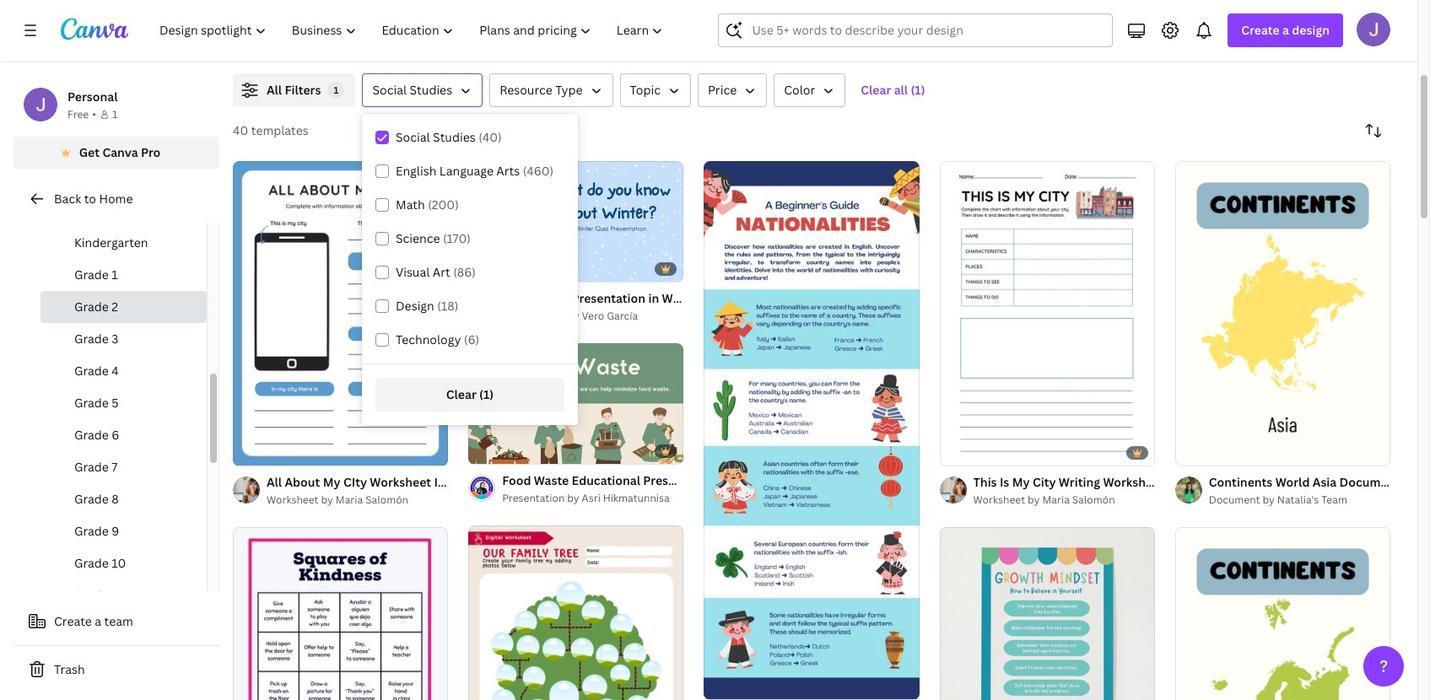 Task type: locate. For each thing, give the bounding box(es) containing it.
presentation up garcía
[[572, 290, 646, 306]]

this is my city writing worksheet in colorful minimalist style link
[[974, 474, 1324, 492]]

grade left 6
[[74, 427, 109, 443]]

get canva pro
[[79, 144, 161, 160]]

1 vertical spatial all
[[267, 474, 282, 490]]

grade 3 link
[[41, 323, 207, 355]]

studies for social studies
[[410, 82, 453, 98]]

0 horizontal spatial a
[[95, 614, 101, 630]]

team
[[104, 614, 133, 630]]

maria down the city
[[336, 493, 363, 507]]

my left the city
[[323, 474, 341, 490]]

style right illustrative
[[817, 290, 847, 306]]

pre-school link
[[41, 195, 207, 227]]

0 vertical spatial blue
[[723, 290, 749, 306]]

natalia's
[[1278, 493, 1319, 507]]

1 horizontal spatial worksheet by maria salomón link
[[974, 492, 1155, 509]]

(1) right all
[[911, 82, 926, 98]]

social right 1 filter options selected element
[[373, 82, 407, 98]]

create inside create a design dropdown button
[[1242, 22, 1280, 38]]

in left and
[[434, 474, 445, 490]]

0 vertical spatial all
[[267, 82, 282, 98]]

studies inside button
[[410, 82, 453, 98]]

get canva pro button
[[14, 137, 219, 169]]

10 grade from the top
[[74, 555, 109, 571]]

0 vertical spatial a
[[1283, 22, 1290, 38]]

vero
[[582, 309, 605, 323]]

0 horizontal spatial in
[[434, 474, 445, 490]]

resource
[[500, 82, 553, 98]]

0 vertical spatial studies
[[410, 82, 453, 98]]

studies up social studies (40) at left top
[[410, 82, 453, 98]]

1 horizontal spatial blue
[[723, 290, 749, 306]]

1 horizontal spatial (1)
[[911, 82, 926, 98]]

10 right 'of'
[[499, 444, 510, 456]]

None search field
[[719, 14, 1114, 47]]

style up document by natalia's team link
[[1295, 474, 1324, 490]]

grade
[[74, 267, 109, 283], [74, 299, 109, 315], [74, 331, 109, 347], [74, 363, 109, 379], [74, 395, 109, 411], [74, 427, 109, 443], [74, 459, 109, 475], [74, 491, 109, 507], [74, 523, 109, 539], [74, 555, 109, 571], [74, 587, 109, 604]]

1 horizontal spatial maria
[[1043, 493, 1070, 507]]

create down grade 11
[[54, 614, 92, 630]]

(200)
[[428, 197, 459, 213]]

grade 6 link
[[41, 419, 207, 452]]

grade left 2
[[74, 299, 109, 315]]

grade 4
[[74, 363, 119, 379]]

3 grade from the top
[[74, 331, 109, 347]]

1 horizontal spatial salomón
[[1073, 493, 1116, 507]]

1 horizontal spatial 10
[[499, 444, 510, 456]]

social studies button
[[362, 73, 483, 107]]

11 grade from the top
[[74, 587, 109, 604]]

all
[[267, 82, 282, 98], [267, 474, 282, 490]]

grade 5 link
[[41, 387, 207, 419]]

all about my city worksheet in white and blue simple style worksheet by maria salomón
[[267, 474, 611, 507]]

a inside button
[[95, 614, 101, 630]]

resource type
[[500, 82, 583, 98]]

1 grade from the top
[[74, 267, 109, 283]]

worksheet
[[370, 474, 431, 490], [1103, 474, 1165, 490], [267, 493, 319, 507], [974, 493, 1026, 507]]

(1) up 'of'
[[480, 387, 494, 403]]

1 vertical spatial a
[[95, 614, 101, 630]]

0 vertical spatial create
[[1242, 22, 1280, 38]]

style inside winter quiz presentation in white and blue illustrative style presentation by vero garcía
[[817, 290, 847, 306]]

1 my from the left
[[323, 474, 341, 490]]

1 horizontal spatial style
[[817, 290, 847, 306]]

colorful
[[1182, 474, 1229, 490]]

0 horizontal spatial blue
[[511, 474, 537, 490]]

clear all (1) button
[[853, 73, 934, 107]]

7
[[112, 459, 118, 475]]

create left the design
[[1242, 22, 1280, 38]]

in inside all about my city worksheet in white and blue simple style worksheet by maria salomón
[[434, 474, 445, 490]]

10
[[499, 444, 510, 456], [112, 555, 126, 571]]

quiz
[[544, 290, 569, 306]]

salomón down the city
[[366, 493, 409, 507]]

1 vertical spatial 10
[[112, 555, 126, 571]]

clear left all
[[861, 82, 892, 98]]

0 horizontal spatial 10
[[112, 555, 126, 571]]

2 in from the left
[[1168, 474, 1179, 490]]

Search search field
[[752, 14, 1103, 46]]

1 vertical spatial clear
[[446, 387, 477, 403]]

create
[[1242, 22, 1280, 38], [54, 614, 92, 630]]

social inside the 'social studies' button
[[373, 82, 407, 98]]

2 my from the left
[[1013, 474, 1030, 490]]

2 salomón from the left
[[1073, 493, 1116, 507]]

canva
[[102, 144, 138, 160]]

2 worksheet by maria salomón link from the left
[[974, 492, 1155, 509]]

in left colorful
[[1168, 474, 1179, 490]]

about
[[285, 474, 320, 490]]

create a design button
[[1228, 14, 1344, 47]]

0 horizontal spatial clear
[[446, 387, 477, 403]]

color
[[784, 82, 816, 98]]

0 horizontal spatial white
[[448, 474, 482, 490]]

1 vertical spatial white
[[448, 474, 482, 490]]

0 vertical spatial social
[[373, 82, 407, 98]]

white left and
[[448, 474, 482, 490]]

grade left 8
[[74, 491, 109, 507]]

grade for grade 9
[[74, 523, 109, 539]]

(1)
[[911, 82, 926, 98], [480, 387, 494, 403]]

maria down city
[[1043, 493, 1070, 507]]

6
[[112, 427, 119, 443]]

1 horizontal spatial in
[[1168, 474, 1179, 490]]

1 vertical spatial studies
[[433, 129, 476, 145]]

worksheet right writing
[[1103, 474, 1165, 490]]

pre-
[[74, 203, 98, 219]]

worksheet by maria salomón link
[[267, 492, 448, 509], [974, 492, 1155, 509]]

pro
[[141, 144, 161, 160]]

0 horizontal spatial worksheet by maria salomón link
[[267, 492, 448, 509]]

1 maria from the left
[[336, 493, 363, 507]]

grade for grade 2
[[74, 299, 109, 315]]

back to home
[[54, 191, 133, 207]]

1 in from the left
[[434, 474, 445, 490]]

trash
[[54, 662, 85, 678]]

get
[[79, 144, 100, 160]]

clear inside button
[[861, 82, 892, 98]]

price
[[708, 82, 737, 98]]

grade 9 link
[[41, 516, 207, 548]]

1 right •
[[112, 107, 118, 122]]

maria inside this is my city writing worksheet in colorful minimalist style worksheet by maria salomón
[[1043, 493, 1070, 507]]

growth mindset education poster in colorful graphic style image
[[940, 528, 1155, 701]]

grade 1
[[74, 267, 118, 283]]

white right 'in'
[[662, 290, 696, 306]]

document
[[1209, 493, 1261, 507]]

0 horizontal spatial style
[[582, 474, 611, 490]]

my inside all about my city worksheet in white and blue simple style worksheet by maria salomón
[[323, 474, 341, 490]]

grade left 7 in the bottom of the page
[[74, 459, 109, 475]]

social up english
[[396, 129, 430, 145]]

5 grade from the top
[[74, 395, 109, 411]]

2 horizontal spatial style
[[1295, 474, 1324, 490]]

grade up the grade 2
[[74, 267, 109, 283]]

6 grade from the top
[[74, 427, 109, 443]]

all about my city worksheet in white and blue simple style image
[[233, 161, 448, 466]]

Sort by button
[[1357, 114, 1391, 148]]

1 vertical spatial social
[[396, 129, 430, 145]]

all
[[894, 82, 908, 98]]

technology
[[396, 332, 461, 348]]

8 grade from the top
[[74, 491, 109, 507]]

(40)
[[479, 129, 502, 145]]

winter quiz presentation in white and blue illustrative style image
[[469, 161, 684, 282]]

art
[[433, 264, 450, 280]]

1 horizontal spatial white
[[662, 290, 696, 306]]

clear inside button
[[446, 387, 477, 403]]

garcía
[[607, 309, 638, 323]]

document by natalia's team link
[[1209, 492, 1391, 509]]

(460)
[[523, 163, 554, 179]]

blue
[[723, 290, 749, 306], [511, 474, 537, 490]]

clear for clear (1)
[[446, 387, 477, 403]]

is
[[1000, 474, 1010, 490]]

3
[[112, 331, 119, 347]]

grade 7
[[74, 459, 118, 475]]

create for create a design
[[1242, 22, 1280, 38]]

free •
[[68, 107, 96, 122]]

2 maria from the left
[[1043, 493, 1070, 507]]

0 horizontal spatial my
[[323, 474, 341, 490]]

trash link
[[14, 653, 219, 687]]

white inside winter quiz presentation in white and blue illustrative style presentation by vero garcía
[[662, 290, 696, 306]]

worksheet by maria salomón link down writing
[[974, 492, 1155, 509]]

white inside all about my city worksheet in white and blue simple style worksheet by maria salomón
[[448, 474, 482, 490]]

my
[[323, 474, 341, 490], [1013, 474, 1030, 490]]

2 grade from the top
[[74, 299, 109, 315]]

top level navigation element
[[149, 14, 678, 47]]

1 vertical spatial presentation
[[502, 309, 565, 323]]

worksheet by maria salomón link down the city
[[267, 492, 448, 509]]

10 down the grade 9 link
[[112, 555, 126, 571]]

1 worksheet by maria salomón link from the left
[[267, 492, 448, 509]]

visual art (86)
[[396, 264, 476, 280]]

1 horizontal spatial clear
[[861, 82, 892, 98]]

a left team
[[95, 614, 101, 630]]

0 horizontal spatial maria
[[336, 493, 363, 507]]

continents world asia document in yellow blue white illustrative style image
[[1176, 161, 1391, 466]]

a inside dropdown button
[[1283, 22, 1290, 38]]

pre-school
[[74, 203, 136, 219]]

salomón inside all about my city worksheet in white and blue simple style worksheet by maria salomón
[[366, 493, 409, 507]]

grade for grade 8
[[74, 491, 109, 507]]

grade 1 link
[[41, 259, 207, 291]]

grade for grade 1
[[74, 267, 109, 283]]

1 vertical spatial blue
[[511, 474, 537, 490]]

salomón down writing
[[1073, 493, 1116, 507]]

2 vertical spatial presentation
[[502, 491, 565, 505]]

grade left 5 on the bottom
[[74, 395, 109, 411]]

1
[[334, 84, 339, 96], [112, 107, 118, 122], [112, 267, 118, 283], [480, 444, 485, 456]]

4 grade from the top
[[74, 363, 109, 379]]

worksheet by maria salomón link for city
[[267, 492, 448, 509]]

grade for grade 11
[[74, 587, 109, 604]]

1 vertical spatial create
[[54, 614, 92, 630]]

1 salomón from the left
[[366, 493, 409, 507]]

my inside this is my city writing worksheet in colorful minimalist style worksheet by maria salomón
[[1013, 474, 1030, 490]]

1 horizontal spatial create
[[1242, 22, 1280, 38]]

salomón inside this is my city writing worksheet in colorful minimalist style worksheet by maria salomón
[[1073, 493, 1116, 507]]

0 vertical spatial clear
[[861, 82, 892, 98]]

create a team button
[[14, 605, 219, 639]]

9 grade from the top
[[74, 523, 109, 539]]

a left the design
[[1283, 22, 1290, 38]]

1 horizontal spatial my
[[1013, 474, 1030, 490]]

grade left 4
[[74, 363, 109, 379]]

0 horizontal spatial create
[[54, 614, 92, 630]]

kindergarten link
[[41, 227, 207, 259]]

worksheet down about
[[267, 493, 319, 507]]

language
[[440, 163, 494, 179]]

a
[[1283, 22, 1290, 38], [95, 614, 101, 630]]

grade down grade 9
[[74, 555, 109, 571]]

grade left 3
[[74, 331, 109, 347]]

grade left 9
[[74, 523, 109, 539]]

grade up create a team
[[74, 587, 109, 604]]

clear down the (6)
[[446, 387, 477, 403]]

1 left 'of'
[[480, 444, 485, 456]]

create for create a team
[[54, 614, 92, 630]]

blue inside all about my city worksheet in white and blue simple style worksheet by maria salomón
[[511, 474, 537, 490]]

science
[[396, 230, 440, 246]]

2 all from the top
[[267, 474, 282, 490]]

to
[[84, 191, 96, 207]]

create inside 'create a team' button
[[54, 614, 92, 630]]

and
[[699, 290, 720, 306]]

salomón
[[366, 493, 409, 507], [1073, 493, 1116, 507]]

grade 3
[[74, 331, 119, 347]]

style up asri
[[582, 474, 611, 490]]

all inside all about my city worksheet in white and blue simple style worksheet by maria salomón
[[267, 474, 282, 490]]

0 horizontal spatial salomón
[[366, 493, 409, 507]]

my right is on the bottom right of page
[[1013, 474, 1030, 490]]

0 horizontal spatial (1)
[[480, 387, 494, 403]]

create a design
[[1242, 22, 1330, 38]]

my for city
[[1013, 474, 1030, 490]]

all filters
[[267, 82, 321, 98]]

food waste educational presentation in beige green illustrative style image
[[469, 343, 684, 464]]

maria inside all about my city worksheet in white and blue simple style worksheet by maria salomón
[[336, 493, 363, 507]]

presentation down winter
[[502, 309, 565, 323]]

nationalities infographic in white blue cute fun style image
[[704, 161, 920, 700]]

grade for grade 7
[[74, 459, 109, 475]]

all left about
[[267, 474, 282, 490]]

by inside winter quiz presentation in white and blue illustrative style presentation by vero garcía
[[567, 309, 580, 323]]

studies left (40)
[[433, 129, 476, 145]]

this
[[974, 474, 997, 490]]

presentation down simple
[[502, 491, 565, 505]]

7 grade from the top
[[74, 459, 109, 475]]

0 vertical spatial (1)
[[911, 82, 926, 98]]

1 all from the top
[[267, 82, 282, 98]]

grade 8 link
[[41, 484, 207, 516]]

minimalist
[[1232, 474, 1292, 490]]

1 horizontal spatial a
[[1283, 22, 1290, 38]]

all left "filters"
[[267, 82, 282, 98]]

1 vertical spatial (1)
[[480, 387, 494, 403]]

grade 10 link
[[41, 548, 207, 580]]

design
[[1292, 22, 1330, 38]]

0 vertical spatial white
[[662, 290, 696, 306]]

white
[[662, 290, 696, 306], [448, 474, 482, 490]]



Task type: describe. For each thing, give the bounding box(es) containing it.
(18)
[[437, 298, 459, 314]]

blue inside winter quiz presentation in white and blue illustrative style presentation by vero garcía
[[723, 290, 749, 306]]

all for all about my city worksheet in white and blue simple style worksheet by maria salomón
[[267, 474, 282, 490]]

grade 7 link
[[41, 452, 207, 484]]

design
[[396, 298, 435, 314]]

back to home link
[[14, 182, 219, 216]]

(1) inside button
[[911, 82, 926, 98]]

style inside all about my city worksheet in white and blue simple style worksheet by maria salomón
[[582, 474, 611, 490]]

2
[[112, 299, 118, 315]]

continents world europe document in green blue white illustrative style image
[[1176, 528, 1391, 701]]

winter quiz presentation in white and blue illustrative style presentation by vero garcía
[[502, 290, 847, 323]]

presentation by vero garcía link
[[502, 308, 684, 325]]

math
[[396, 197, 425, 213]]

topic button
[[620, 73, 691, 107]]

kindergarten
[[74, 235, 148, 251]]

price button
[[698, 73, 767, 107]]

a for team
[[95, 614, 101, 630]]

1 of 10
[[480, 444, 510, 456]]

clear for clear all (1)
[[861, 82, 892, 98]]

grade 10
[[74, 555, 126, 571]]

this is my city writing worksheet in colorful minimalist style image
[[940, 161, 1155, 466]]

my for city
[[323, 474, 341, 490]]

grade 5
[[74, 395, 119, 411]]

4
[[112, 363, 119, 379]]

hikmatunnisa
[[603, 491, 670, 505]]

studies for social studies (40)
[[433, 129, 476, 145]]

grade 8
[[74, 491, 119, 507]]

1 of 10 link
[[469, 343, 684, 464]]

grade 4 link
[[41, 355, 207, 387]]

visual
[[396, 264, 430, 280]]

11
[[112, 587, 124, 604]]

all about my city worksheet in white and blue simple style link
[[267, 474, 611, 492]]

worksheet by maria salomón link for city
[[974, 492, 1155, 509]]

grade 6
[[74, 427, 119, 443]]

free
[[68, 107, 89, 122]]

and
[[485, 474, 508, 490]]

1 filter options selected element
[[328, 82, 345, 99]]

worksheet down is on the bottom right of page
[[974, 493, 1026, 507]]

(170)
[[443, 230, 471, 246]]

document by natalia's team
[[1209, 493, 1348, 507]]

grade for grade 6
[[74, 427, 109, 443]]

all for all filters
[[267, 82, 282, 98]]

templates
[[251, 122, 309, 138]]

school
[[98, 203, 136, 219]]

arts
[[497, 163, 520, 179]]

city
[[1033, 474, 1056, 490]]

grade for grade 3
[[74, 331, 109, 347]]

of
[[488, 444, 497, 456]]

clear (1) button
[[376, 378, 565, 412]]

•
[[92, 107, 96, 122]]

kindness social and emotional learning interactive group worksheet  in colorful simple  style image
[[233, 528, 448, 701]]

presentation by asri hikmatunnisa
[[502, 491, 670, 505]]

social studies (40)
[[396, 129, 502, 145]]

english language arts (460)
[[396, 163, 554, 179]]

social for social studies (40)
[[396, 129, 430, 145]]

social studies our family tree digital worksheet in cream green simple minimalist style image
[[469, 526, 684, 701]]

grade for grade 10
[[74, 555, 109, 571]]

presentation by asri hikmatunnisa link
[[502, 490, 684, 507]]

by inside all about my city worksheet in white and blue simple style worksheet by maria salomón
[[321, 493, 333, 507]]

grade 11
[[74, 587, 124, 604]]

clear all (1)
[[861, 82, 926, 98]]

5
[[112, 395, 119, 411]]

create a team
[[54, 614, 133, 630]]

simple
[[539, 474, 579, 490]]

(1) inside button
[[480, 387, 494, 403]]

a for design
[[1283, 22, 1290, 38]]

9
[[112, 523, 119, 539]]

technology (6)
[[396, 332, 479, 348]]

40
[[233, 122, 248, 138]]

0 vertical spatial 10
[[499, 444, 510, 456]]

color button
[[774, 73, 846, 107]]

worksheet right the city
[[370, 474, 431, 490]]

personal
[[68, 89, 118, 105]]

winter
[[502, 290, 541, 306]]

back
[[54, 191, 81, 207]]

1 right "filters"
[[334, 84, 339, 96]]

science (170)
[[396, 230, 471, 246]]

city
[[343, 474, 367, 490]]

english
[[396, 163, 437, 179]]

1 up 2
[[112, 267, 118, 283]]

clear (1)
[[446, 387, 494, 403]]

topic
[[630, 82, 661, 98]]

home
[[99, 191, 133, 207]]

in
[[649, 290, 659, 306]]

filters
[[285, 82, 321, 98]]

in inside this is my city writing worksheet in colorful minimalist style worksheet by maria salomón
[[1168, 474, 1179, 490]]

social for social studies
[[373, 82, 407, 98]]

grade for grade 4
[[74, 363, 109, 379]]

grade 2
[[74, 299, 118, 315]]

grade for grade 5
[[74, 395, 109, 411]]

(6)
[[464, 332, 479, 348]]

jacob simon image
[[1357, 13, 1391, 46]]

0 vertical spatial presentation
[[572, 290, 646, 306]]

style inside this is my city writing worksheet in colorful minimalist style worksheet by maria salomón
[[1295, 474, 1324, 490]]

social studies
[[373, 82, 453, 98]]

math (200)
[[396, 197, 459, 213]]

grade 11 link
[[41, 580, 207, 612]]

by inside this is my city writing worksheet in colorful minimalist style worksheet by maria salomón
[[1028, 493, 1040, 507]]

asri
[[582, 491, 601, 505]]



Task type: vqa. For each thing, say whether or not it's contained in the screenshot.


